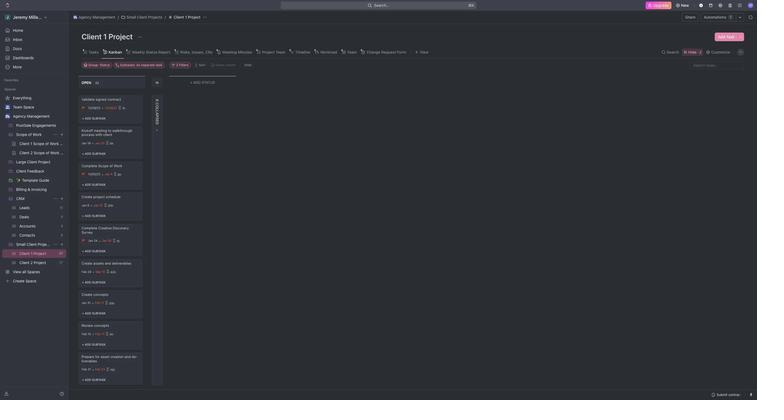 Task type: locate. For each thing, give the bounding box(es) containing it.
client inside the client feedback link
[[16, 169, 26, 173]]

1 vertical spatial 4h
[[110, 333, 113, 336]]

0 horizontal spatial business time image
[[6, 115, 10, 118]]

create up feb 24 'dropdown button' at the bottom left
[[82, 261, 92, 266]]

jan down survey
[[88, 239, 93, 242]]

2 subtask from the top
[[92, 152, 106, 155]]

4h button for concepts
[[106, 330, 113, 338]]

space down the everything link
[[23, 105, 34, 109]]

0 vertical spatial 4h
[[110, 142, 113, 145]]

scope
[[16, 132, 27, 137], [33, 141, 44, 146], [34, 151, 45, 155], [98, 164, 109, 168]]

6 subtask from the top
[[92, 281, 106, 284]]

deliverables up "40h"
[[112, 261, 132, 266]]

of
[[28, 132, 32, 137], [45, 141, 49, 146], [46, 151, 49, 155], [110, 164, 113, 168]]

complete for complete scope of work
[[82, 164, 97, 168]]

2 up view all spaces link
[[30, 260, 33, 265]]

view inside view all spaces link
[[13, 270, 21, 274]]

24 left "mar"
[[88, 270, 91, 274]]

1 vertical spatial 20h button
[[105, 299, 115, 307]]

1 vertical spatial spaces
[[27, 270, 40, 274]]

contacts
[[19, 233, 35, 238]]

1h button for contract
[[118, 104, 125, 112]]

1 + add subtask from the top
[[82, 116, 106, 120]]

1 vertical spatial 4h button
[[106, 330, 113, 338]]

small client projects inside sidebar navigation
[[16, 242, 52, 247]]

0 vertical spatial complete
[[82, 164, 97, 168]]

4 subtask from the top
[[92, 214, 106, 218]]

create concepts
[[82, 292, 108, 297]]

client
[[103, 133, 112, 137]]

timeline link
[[294, 48, 310, 56]]

20h down schedule
[[108, 204, 113, 207]]

- left the jan 26 dropdown button
[[99, 239, 101, 243]]

team for team space
[[13, 105, 22, 109]]

+ down jan 31 dropdown button
[[82, 312, 84, 315]]

1 vertical spatial and
[[125, 355, 131, 359]]

hide right search
[[689, 50, 697, 54]]

1h
[[122, 106, 125, 110], [117, 239, 120, 243]]

+ add subtask for create assets and deliverables
[[82, 281, 106, 284]]

0 vertical spatial 1h button
[[118, 104, 125, 112]]

contacts link
[[19, 231, 59, 240]]

1 vertical spatial business time image
[[6, 115, 10, 118]]

create space
[[13, 279, 36, 283]]

+ add subtask for prepare for asset creation and deliverables
[[82, 378, 106, 382]]

1 vertical spatial projects
[[38, 242, 52, 247]]

2 horizontal spatial client 1 project
[[174, 15, 201, 19]]

projects inside sidebar navigation
[[38, 242, 52, 247]]

1 vertical spatial agency management link
[[13, 112, 65, 121]]

tree
[[2, 94, 69, 285]]

closed
[[225, 63, 235, 67]]

leads link
[[19, 204, 57, 212]]

task
[[727, 34, 735, 39]]

hide inside "button"
[[245, 63, 252, 67]]

1 vertical spatial complete
[[82, 226, 97, 230]]

create for create concepts
[[82, 292, 92, 297]]

1 37 from the top
[[59, 252, 63, 256]]

work
[[33, 132, 42, 137], [50, 141, 59, 146], [50, 151, 59, 155], [114, 164, 122, 168]]

p
[[155, 115, 160, 117]]

12/29/22 button
[[105, 106, 118, 110]]

l up a
[[155, 108, 160, 110]]

4h button for meeting
[[106, 139, 113, 148]]

✨ template guide link
[[16, 176, 65, 185]]

1 vertical spatial space
[[26, 279, 36, 283]]

agency management
[[79, 15, 115, 19], [13, 114, 50, 118]]

4h right 20
[[110, 142, 113, 145]]

team inside sidebar navigation
[[13, 105, 22, 109]]

22
[[95, 81, 99, 84]]

space down view all spaces link
[[26, 279, 36, 283]]

risks,
[[180, 50, 191, 54]]

+ add subtask for review concepts
[[82, 343, 106, 346]]

4h right 17
[[110, 333, 113, 336]]

0 vertical spatial space
[[23, 105, 34, 109]]

create assets and deliverables
[[82, 261, 132, 266]]

0 vertical spatial and
[[105, 261, 111, 266]]

1 horizontal spatial projects
[[148, 15, 162, 19]]

subtask down mar 10 dropdown button
[[92, 281, 106, 284]]

+ add subtask down feb 24 - mar 10
[[82, 281, 106, 284]]

2 filters button
[[169, 62, 191, 68]]

+ for validate signed contract
[[82, 116, 84, 120]]

small
[[127, 15, 136, 19], [16, 242, 26, 247]]

jan left 19
[[82, 141, 87, 145]]

1h right 12/29/22 dropdown button
[[122, 106, 125, 110]]

project
[[93, 195, 105, 199]]

1 horizontal spatial agency management link
[[72, 14, 117, 20]]

share
[[686, 15, 696, 19]]

6 up "c"
[[155, 99, 160, 102]]

4h button right 20
[[106, 139, 113, 148]]

+ down the "jan 6" dropdown button
[[82, 214, 84, 218]]

10 right "mar"
[[102, 270, 105, 274]]

space for team space
[[23, 105, 34, 109]]

1 horizontal spatial business time image
[[74, 16, 77, 19]]

jan 20 button
[[95, 141, 106, 146]]

20h button for concepts
[[105, 299, 115, 307]]

+ down feb 15 dropdown button
[[82, 343, 84, 346]]

2 horizontal spatial team
[[347, 50, 357, 54]]

business time image inside agency management link
[[74, 16, 77, 19]]

sort button
[[192, 62, 208, 68]]

0 vertical spatial management
[[93, 15, 115, 19]]

4h
[[110, 142, 113, 145], [110, 333, 113, 336]]

and right assets in the bottom of the page
[[105, 261, 111, 266]]

view for view all spaces
[[13, 270, 21, 274]]

6 down task
[[155, 82, 160, 84]]

20h button for project
[[104, 202, 113, 210]]

prepare for asset creation and deliverables
[[82, 355, 137, 363]]

1 vertical spatial management
[[27, 114, 50, 118]]

+ add subtask down jan 6 - jan 12 in the left bottom of the page
[[82, 214, 106, 218]]

docs down "client 1 scope of work docs" link
[[60, 151, 69, 155]]

0 horizontal spatial 24
[[88, 270, 91, 274]]

24 inside feb 24 - mar 10
[[88, 270, 91, 274]]

1h right 26
[[117, 239, 120, 243]]

0 horizontal spatial management
[[27, 114, 50, 118]]

issues,
[[192, 50, 204, 54]]

0 horizontal spatial small client projects link
[[16, 240, 52, 249]]

scope of work link
[[16, 130, 51, 139]]

2 filters
[[176, 63, 189, 67]]

- left 12/29/22 at the top left
[[102, 106, 103, 110]]

report
[[158, 50, 170, 54]]

12/28/22 - 12/29/22
[[88, 106, 117, 110]]

1 l from the top
[[155, 108, 160, 110]]

feb left the 11
[[95, 301, 100, 305]]

subtask down feb 11 dropdown button
[[92, 312, 106, 315]]

6 inside jan 6 - jan 12
[[87, 204, 89, 207]]

+ down jan 19 dropdown button
[[82, 152, 84, 155]]

0 horizontal spatial 10
[[59, 206, 63, 210]]

2 complete from the top
[[82, 226, 97, 230]]

2 vertical spatial docs
[[60, 151, 69, 155]]

1 horizontal spatial 10
[[102, 270, 105, 274]]

feb
[[82, 270, 87, 274], [95, 301, 100, 305], [82, 332, 87, 336], [95, 332, 101, 336], [82, 368, 87, 371], [95, 368, 100, 371]]

+ add subtask down 12/28/22 dropdown button
[[82, 116, 106, 120]]

9 + add subtask from the top
[[82, 378, 106, 382]]

4h button right 17
[[106, 330, 113, 338]]

2 + add subtask from the top
[[82, 152, 106, 155]]

feb inside feb 24 - mar 10
[[82, 270, 87, 274]]

add down sort dropdown button
[[193, 80, 201, 84]]

1 vertical spatial 37
[[59, 261, 63, 265]]

1 vertical spatial small
[[16, 242, 26, 247]]

complete
[[82, 164, 97, 168], [82, 226, 97, 230]]

2 for hide 2
[[700, 50, 702, 54]]

9 subtask from the top
[[92, 378, 106, 382]]

add left task
[[719, 34, 726, 39]]

1 horizontal spatial agency
[[79, 15, 92, 19]]

process
[[82, 133, 95, 137]]

0 horizontal spatial small
[[16, 242, 26, 247]]

create up 31
[[82, 292, 92, 297]]

0 vertical spatial concepts
[[93, 292, 108, 297]]

status left "report"
[[146, 50, 157, 54]]

- for review concepts
[[92, 332, 94, 336]]

15
[[88, 332, 91, 336]]

subtask down 12/30/22 - jan 4
[[92, 183, 106, 186]]

24 left the jan 26 dropdown button
[[94, 239, 98, 242]]

complete inside complete creative discovery survey
[[82, 226, 97, 230]]

0 horizontal spatial 1h
[[117, 239, 120, 243]]

+ for create assets and deliverables
[[82, 281, 84, 284]]

0 vertical spatial projects
[[148, 15, 162, 19]]

0 vertical spatial 20h
[[108, 204, 113, 207]]

docs
[[13, 46, 22, 51], [60, 141, 69, 146], [60, 151, 69, 155]]

add for kickoff meeting to walkthrough process with client
[[85, 152, 91, 155]]

agency inside tree
[[13, 114, 26, 118]]

0 vertical spatial small client projects link
[[120, 14, 164, 20]]

0 vertical spatial client 1 project
[[174, 15, 201, 19]]

1 vertical spatial 1h
[[117, 239, 120, 243]]

add for complete scope of work
[[85, 183, 91, 186]]

deliverables
[[112, 261, 132, 266], [82, 355, 137, 363]]

view inside view button
[[420, 50, 429, 54]]

- left jan 12 dropdown button at the left of page
[[91, 203, 92, 208]]

subtask for complete creative discovery survey
[[92, 249, 106, 253]]

feb left "mar"
[[82, 270, 87, 274]]

jm
[[749, 4, 753, 7]]

small client projects
[[127, 15, 162, 19], [16, 242, 52, 247]]

deliverables up 15h dropdown button
[[82, 355, 137, 363]]

client 2 scope of work docs
[[19, 151, 69, 155]]

1 horizontal spatial hide
[[689, 50, 697, 54]]

view
[[420, 50, 429, 54], [13, 270, 21, 274]]

0 horizontal spatial agency management link
[[13, 112, 65, 121]]

10 inside feb 24 - mar 10
[[102, 270, 105, 274]]

1 vertical spatial agency management
[[13, 114, 50, 118]]

+ add status
[[190, 80, 215, 84]]

+ up kickoff
[[82, 116, 84, 120]]

client 2 project
[[19, 260, 46, 265]]

jeremy miller's workspace, , element
[[5, 15, 10, 20]]

add
[[719, 34, 726, 39], [193, 80, 201, 84], [85, 116, 91, 120], [85, 152, 91, 155], [85, 183, 91, 186], [85, 214, 91, 218], [85, 249, 91, 253], [85, 281, 91, 284], [85, 312, 91, 315], [85, 343, 91, 346], [85, 378, 91, 382]]

business time image right workspace
[[74, 16, 77, 19]]

- left jan 4 dropdown button
[[102, 172, 103, 177]]

agency management link
[[72, 14, 117, 20], [13, 112, 65, 121]]

1 horizontal spatial /
[[165, 15, 166, 19]]

work up 8h dropdown button
[[114, 164, 122, 168]]

1 vertical spatial hide
[[245, 63, 252, 67]]

view all spaces
[[13, 270, 40, 274]]

1 horizontal spatial and
[[125, 355, 131, 359]]

subtask for validate signed contract
[[92, 116, 106, 120]]

subtask down feb 17 dropdown button on the left
[[92, 343, 106, 346]]

client inside "client 1 scope of work docs" link
[[19, 141, 29, 146]]

deals link
[[19, 213, 59, 221]]

1 vertical spatial docs
[[60, 141, 69, 146]]

add down the "jan 6" dropdown button
[[85, 214, 91, 218]]

create inside sidebar navigation
[[13, 279, 24, 283]]

7 + add subtask from the top
[[82, 312, 106, 315]]

team right the user group 'image'
[[13, 105, 22, 109]]

1 complete from the top
[[82, 164, 97, 168]]

more button
[[2, 63, 66, 71]]

hide for hide 2
[[689, 50, 697, 54]]

1 vertical spatial small client projects link
[[16, 240, 52, 249]]

change
[[367, 50, 381, 54]]

20h button right 12
[[104, 202, 113, 210]]

jan left 31
[[82, 301, 87, 305]]

3 subtask from the top
[[92, 183, 106, 186]]

+ for kickoff meeting to walkthrough process with client
[[82, 152, 84, 155]]

add down 12/28/22
[[85, 116, 91, 120]]

0 horizontal spatial spaces
[[4, 87, 16, 91]]

schedule
[[106, 195, 121, 199]]

0 vertical spatial small client projects
[[127, 15, 162, 19]]

timeline
[[295, 50, 310, 54]]

0 vertical spatial client 1 project link
[[167, 14, 202, 20]]

✨
[[16, 178, 21, 183]]

subtask down jan 20 dropdown button
[[92, 152, 106, 155]]

show
[[216, 63, 224, 67]]

jan inside 12/30/22 - jan 4
[[105, 172, 110, 176]]

subtask down jan 24 - jan 26
[[92, 249, 106, 253]]

space
[[23, 105, 34, 109], [26, 279, 36, 283]]

0 vertical spatial view
[[420, 50, 429, 54]]

4 + add subtask from the top
[[82, 214, 106, 218]]

20h button right the 11
[[105, 299, 115, 307]]

business time image down the user group 'image'
[[6, 115, 10, 118]]

- left "mar"
[[93, 270, 94, 274]]

- right 21
[[92, 367, 94, 372]]

0 vertical spatial 10
[[59, 206, 63, 210]]

user group image
[[6, 106, 10, 109]]

8 subtask from the top
[[92, 343, 106, 346]]

view all spaces link
[[2, 268, 65, 276]]

0 horizontal spatial agency
[[13, 114, 26, 118]]

2 vertical spatial status
[[202, 80, 215, 84]]

more
[[13, 65, 22, 69]]

team for team
[[347, 50, 357, 54]]

5 subtask from the top
[[92, 249, 106, 253]]

1 horizontal spatial 1h
[[122, 106, 125, 110]]

request
[[382, 50, 396, 54]]

for
[[95, 355, 100, 359]]

1 / from the left
[[118, 15, 119, 19]]

20h right the 11
[[109, 302, 115, 305]]

status down sort
[[202, 80, 215, 84]]

0 horizontal spatial client 1 project
[[19, 251, 46, 256]]

docs for client 2 scope of work docs
[[60, 151, 69, 155]]

+ for review concepts
[[82, 343, 84, 346]]

feb left 23
[[95, 368, 100, 371]]

1 vertical spatial view
[[13, 270, 21, 274]]

new button
[[674, 1, 693, 10]]

4h for concepts
[[110, 333, 113, 336]]

spaces down client 2 project
[[27, 270, 40, 274]]

1 vertical spatial 20h
[[109, 302, 115, 305]]

2
[[700, 50, 702, 54], [176, 63, 178, 67], [30, 151, 33, 155], [30, 260, 33, 265]]

docs up client 2 scope of work docs
[[60, 141, 69, 146]]

7 subtask from the top
[[92, 312, 106, 315]]

0 horizontal spatial agency management
[[13, 114, 50, 118]]

+ for complete creative discovery survey
[[82, 249, 84, 253]]

1 horizontal spatial agency management
[[79, 15, 115, 19]]

0 horizontal spatial team
[[13, 105, 22, 109]]

1 horizontal spatial 24
[[94, 239, 98, 242]]

+
[[190, 80, 193, 84], [82, 116, 84, 120], [82, 152, 84, 155], [82, 183, 84, 186], [82, 214, 84, 218], [82, 249, 84, 253], [82, 281, 84, 284], [82, 312, 84, 315], [82, 343, 84, 346], [82, 378, 84, 382]]

create up the "jan 6" dropdown button
[[82, 195, 92, 199]]

2 inside dropdown button
[[176, 63, 178, 67]]

1 horizontal spatial view
[[420, 50, 429, 54]]

agency management inside sidebar navigation
[[13, 114, 50, 118]]

create space link
[[2, 277, 65, 285]]

complete up jan 24 dropdown button
[[82, 226, 97, 230]]

add down feb 24 'dropdown button' at the bottom left
[[85, 281, 91, 284]]

+ down survey
[[82, 249, 84, 253]]

/
[[118, 15, 119, 19], [165, 15, 166, 19]]

0 vertical spatial 4h button
[[106, 139, 113, 148]]

1 vertical spatial concepts
[[94, 323, 109, 328]]

add down jan 19 dropdown button
[[85, 152, 91, 155]]

6 inside sidebar navigation
[[61, 233, 63, 237]]

add inside button
[[719, 34, 726, 39]]

2 37 from the top
[[59, 261, 63, 265]]

view button
[[413, 46, 431, 58]]

scope down postsale
[[16, 132, 27, 137]]

+ for create concepts
[[82, 312, 84, 315]]

add down jan 24 dropdown button
[[85, 249, 91, 253]]

0 horizontal spatial small client projects
[[16, 242, 52, 247]]

0 vertical spatial 20h button
[[104, 202, 113, 210]]

l down o
[[155, 110, 160, 112]]

0 vertical spatial 24
[[94, 239, 98, 242]]

23
[[101, 368, 105, 371]]

5 + add subtask from the top
[[82, 249, 106, 253]]

1 horizontal spatial status
[[146, 50, 157, 54]]

8 + add subtask from the top
[[82, 343, 106, 346]]

1 subtask from the top
[[92, 116, 106, 120]]

+ add subtask for kickoff meeting to walkthrough process with client
[[82, 152, 106, 155]]

4h for meeting
[[110, 142, 113, 145]]

0 horizontal spatial view
[[13, 270, 21, 274]]

client 1 scope of work docs
[[19, 141, 69, 146]]

1 vertical spatial client 1 project link
[[19, 249, 57, 258]]

2 for client 2 project
[[30, 260, 33, 265]]

create down all
[[13, 279, 24, 283]]

0 vertical spatial small
[[127, 15, 136, 19]]

1 vertical spatial status
[[100, 63, 110, 67]]

feb inside jan 31 - feb 11
[[95, 301, 100, 305]]

2 vertical spatial client 1 project
[[19, 251, 46, 256]]

0 horizontal spatial /
[[118, 15, 119, 19]]

- for create assets and deliverables
[[93, 270, 94, 274]]

assets
[[93, 261, 104, 266]]

+ add subtask down jan 19 - jan 20
[[82, 152, 106, 155]]

add for prepare for asset creation and deliverables
[[85, 378, 91, 382]]

1 vertical spatial 1h button
[[113, 237, 120, 245]]

2 left customize "button"
[[700, 50, 702, 54]]

+ add subtask down feb 15 - feb 17
[[82, 343, 106, 346]]

1h button
[[118, 104, 125, 112], [113, 237, 120, 245]]

10 up 9
[[59, 206, 63, 210]]

subtask for create assets and deliverables
[[92, 281, 106, 284]]

client inside client 2 project link
[[19, 260, 29, 265]]

jan 4 button
[[105, 172, 114, 177]]

0 horizontal spatial hide
[[245, 63, 252, 67]]

home link
[[2, 26, 66, 35]]

31
[[87, 301, 91, 305]]

hide for hide
[[245, 63, 252, 67]]

0 vertical spatial hide
[[689, 50, 697, 54]]

1h for contract
[[122, 106, 125, 110]]

jan 26 button
[[102, 239, 113, 243]]

24
[[94, 239, 98, 242], [88, 270, 91, 274]]

- for prepare for asset creation and deliverables
[[92, 367, 94, 372]]

add for review concepts
[[85, 343, 91, 346]]

small inside tree
[[16, 242, 26, 247]]

engagements
[[32, 123, 56, 128]]

view left all
[[13, 270, 21, 274]]

jm button
[[747, 1, 755, 10]]

jan 31 button
[[82, 301, 92, 305]]

+ up the "jan 6" dropdown button
[[82, 183, 84, 186]]

complete up 12/30/22
[[82, 164, 97, 168]]

add down feb 15 dropdown button
[[85, 343, 91, 346]]

1 horizontal spatial small client projects link
[[120, 14, 164, 20]]

3 + add subtask from the top
[[82, 183, 106, 186]]

jan
[[82, 141, 87, 145], [95, 141, 100, 145], [105, 172, 110, 176], [82, 204, 87, 207], [94, 204, 99, 207], [88, 239, 93, 242], [102, 239, 107, 242], [82, 301, 87, 305]]

tree containing everything
[[2, 94, 69, 285]]

1 horizontal spatial small client projects
[[127, 15, 162, 19]]

6 + add subtask from the top
[[82, 281, 106, 284]]

1 horizontal spatial client 1 project
[[82, 32, 134, 41]]

0 vertical spatial business time image
[[74, 16, 77, 19]]

concepts up the 11
[[93, 292, 108, 297]]

review
[[82, 323, 93, 328]]

1 vertical spatial small client projects
[[16, 242, 52, 247]]

+ down feb 21 dropdown button
[[82, 378, 84, 382]]

0 horizontal spatial projects
[[38, 242, 52, 247]]

risks, issues, crs
[[180, 50, 213, 54]]

1 vertical spatial client 1 project
[[82, 32, 134, 41]]

kanban link
[[108, 48, 122, 56]]

1 vertical spatial 24
[[88, 270, 91, 274]]

+ add subtask
[[82, 116, 106, 120], [82, 152, 106, 155], [82, 183, 106, 186], [82, 214, 106, 218], [82, 249, 106, 253], [82, 281, 106, 284], [82, 312, 106, 315], [82, 343, 106, 346], [82, 378, 106, 382]]

24 for feb 24 - mar 10
[[88, 270, 91, 274]]

+ add subtask down jan 24 dropdown button
[[82, 249, 106, 253]]

+ for complete scope of work
[[82, 183, 84, 186]]

+ down feb 24 'dropdown button' at the bottom left
[[82, 281, 84, 284]]

business time image
[[74, 16, 77, 19], [6, 115, 10, 118]]

customize button
[[705, 48, 732, 56]]

and right creation
[[125, 355, 131, 359]]

minutes
[[238, 50, 252, 54]]

1 vertical spatial agency
[[13, 114, 26, 118]]

add down jan 31 dropdown button
[[85, 312, 91, 315]]

subtask down 12/28/22 dropdown button
[[92, 116, 106, 120]]

jeremy miller's workspace
[[13, 15, 67, 20]]

Search tasks... text field
[[690, 61, 744, 69]]

add down 12/30/22
[[85, 183, 91, 186]]

1 horizontal spatial management
[[93, 15, 115, 19]]

concepts up 17
[[94, 323, 109, 328]]

0 vertical spatial status
[[146, 50, 157, 54]]

24 inside jan 24 - jan 26
[[94, 239, 98, 242]]

add for complete creative discovery survey
[[85, 249, 91, 253]]

subtask for complete scope of work
[[92, 183, 106, 186]]

upgrade
[[654, 3, 669, 8]]



Task type: vqa. For each thing, say whether or not it's contained in the screenshot.
tree on the left of the page in Sidebar Navigation
yes



Task type: describe. For each thing, give the bounding box(es) containing it.
+ for create project schedule
[[82, 214, 84, 218]]

upgrade link
[[646, 2, 672, 9]]

dashboards link
[[2, 54, 66, 62]]

filters
[[179, 63, 189, 67]]

+ for prepare for asset creation and deliverables
[[82, 378, 84, 382]]

jan 24 button
[[88, 239, 99, 243]]

client 2 project link
[[19, 259, 57, 267]]

feb left 21
[[82, 368, 87, 371]]

view button
[[413, 48, 431, 56]]

kickoff
[[82, 128, 93, 133]]

of up client 2 scope of work docs
[[45, 141, 49, 146]]

favorites button
[[2, 77, 21, 83]]

20h for project
[[108, 204, 113, 207]]

workload link
[[319, 48, 337, 56]]

2 / from the left
[[165, 15, 166, 19]]

feb 17 button
[[95, 332, 106, 337]]

crs
[[205, 50, 213, 54]]

+ add subtask for complete creative discovery survey
[[82, 249, 106, 253]]

1h for discovery
[[117, 239, 120, 243]]

0 vertical spatial docs
[[13, 46, 22, 51]]

1 horizontal spatial client 1 project link
[[167, 14, 202, 20]]

meeting
[[94, 128, 107, 133]]

dashboards
[[13, 55, 34, 60]]

new
[[681, 3, 689, 8]]

everything
[[13, 96, 31, 100]]

with
[[95, 133, 102, 137]]

- for create concepts
[[92, 301, 94, 305]]

subtask for create concepts
[[92, 312, 106, 315]]

feb left 15
[[82, 332, 87, 336]]

jan left 12
[[94, 204, 99, 207]]

s
[[155, 117, 160, 120]]

8
[[61, 224, 63, 228]]

change request form link
[[366, 48, 406, 56]]

everything link
[[2, 94, 65, 102]]

concepts for create concepts
[[93, 292, 108, 297]]

client feedback link
[[16, 167, 65, 176]]

show closed button
[[209, 62, 238, 68]]

feb 24 button
[[82, 270, 93, 274]]

+ add subtask for validate signed contract
[[82, 116, 106, 120]]

feb left 17
[[95, 332, 101, 336]]

postsale
[[16, 123, 31, 128]]

create for create assets and deliverables
[[82, 261, 92, 266]]

show closed
[[216, 63, 235, 67]]

create for create space
[[13, 279, 24, 283]]

walkthrough
[[112, 128, 132, 133]]

+ add subtask for create project schedule
[[82, 214, 106, 218]]

tree inside sidebar navigation
[[2, 94, 69, 285]]

workspace
[[44, 15, 67, 20]]

asset
[[101, 355, 109, 359]]

12/30/22
[[88, 172, 100, 176]]

home
[[13, 28, 23, 33]]

postsale engagements link
[[16, 121, 65, 130]]

0 vertical spatial spaces
[[4, 87, 16, 91]]

kanban
[[109, 50, 122, 54]]

group: status
[[88, 63, 110, 67]]

jan inside jan 31 - feb 11
[[82, 301, 87, 305]]

- for create project schedule
[[91, 203, 92, 208]]

jan left jan 12 dropdown button at the left of page
[[82, 204, 87, 207]]

0 horizontal spatial and
[[105, 261, 111, 266]]

subtasks:
[[120, 63, 136, 67]]

contract
[[107, 97, 121, 102]]

deals
[[19, 215, 29, 219]]

mar
[[96, 270, 101, 274]]

client inside client 2 scope of work docs link
[[19, 151, 29, 155]]

validate signed contract
[[82, 97, 121, 102]]

create for create project schedule
[[82, 195, 92, 199]]

docs link
[[2, 44, 66, 53]]

d
[[155, 122, 160, 125]]

jan 19 - jan 20
[[82, 141, 105, 145]]

scope up large client project link
[[34, 151, 45, 155]]

work down "client 1 scope of work docs" link
[[50, 151, 59, 155]]

client inside large client project link
[[27, 160, 37, 164]]

concepts for review concepts
[[94, 323, 109, 328]]

weekly
[[132, 50, 145, 54]]

management inside sidebar navigation
[[27, 114, 50, 118]]

0 vertical spatial deliverables
[[112, 261, 132, 266]]

+ add subtask for complete scope of work
[[82, 183, 106, 186]]

0 vertical spatial agency
[[79, 15, 92, 19]]

weekly status report link
[[131, 48, 170, 56]]

1 horizontal spatial team
[[276, 50, 285, 54]]

subtask for create project schedule
[[92, 214, 106, 218]]

jan left 26
[[102, 239, 107, 242]]

&
[[28, 187, 30, 192]]

client feedback
[[16, 169, 44, 173]]

add for create project schedule
[[85, 214, 91, 218]]

prepare
[[82, 355, 94, 359]]

2 l from the top
[[155, 110, 160, 112]]

+ add subtask for create concepts
[[82, 312, 106, 315]]

37 for client 1 project
[[59, 252, 63, 256]]

large client project
[[16, 160, 50, 164]]

10 inside sidebar navigation
[[59, 206, 63, 210]]

signed
[[96, 97, 106, 102]]

work up client 2 scope of work docs
[[50, 141, 59, 146]]

separate
[[141, 63, 155, 67]]

2 horizontal spatial status
[[202, 80, 215, 84]]

feb 11 button
[[95, 301, 105, 305]]

0 vertical spatial agency management link
[[72, 14, 117, 20]]

0 vertical spatial agency management
[[79, 15, 115, 19]]

6 c o l l a p s e d
[[155, 99, 160, 125]]

jan 24 - jan 26
[[88, 239, 111, 243]]

subtask for prepare for asset creation and deliverables
[[92, 378, 106, 382]]

postsale engagements
[[16, 123, 56, 128]]

11
[[101, 301, 104, 305]]

of up 4
[[110, 164, 113, 168]]

change request form
[[367, 50, 406, 54]]

feb 23 button
[[95, 368, 106, 372]]

subtask for review concepts
[[92, 343, 106, 346]]

guide
[[39, 178, 49, 183]]

feb 21 button
[[82, 368, 92, 372]]

feedback
[[27, 169, 44, 173]]

40h
[[110, 270, 116, 274]]

- for kickoff meeting to walkthrough process with client
[[92, 141, 94, 145]]

jan 6 button
[[82, 204, 91, 208]]

search...
[[374, 3, 390, 8]]

search
[[667, 50, 680, 54]]

feb 15 - feb 17
[[82, 332, 104, 336]]

status for weekly
[[146, 50, 157, 54]]

add for create concepts
[[85, 312, 91, 315]]

and inside prepare for asset creation and deliverables
[[125, 355, 131, 359]]

complete for complete creative discovery survey
[[82, 226, 97, 230]]

12
[[100, 204, 103, 207]]

37 for client 2 project
[[59, 261, 63, 265]]

⌘k
[[469, 3, 474, 8]]

2 for client 2 scope of work docs
[[30, 151, 33, 155]]

1 horizontal spatial small
[[127, 15, 136, 19]]

add task button
[[715, 33, 738, 41]]

of down postsale
[[28, 132, 32, 137]]

a
[[155, 112, 160, 115]]

space for create space
[[26, 279, 36, 283]]

scope up 12/30/22 - jan 4
[[98, 164, 109, 168]]

kickoff meeting to walkthrough process with client
[[82, 128, 132, 137]]

4
[[111, 172, 113, 176]]

scope of work
[[16, 132, 42, 137]]

work down postsale engagements
[[33, 132, 42, 137]]

business time image inside sidebar navigation
[[6, 115, 10, 118]]

1h button for discovery
[[113, 237, 120, 245]]

view for view
[[420, 50, 429, 54]]

24 for jan 24 - jan 26
[[94, 239, 98, 242]]

status for group:
[[100, 63, 110, 67]]

leads
[[19, 205, 30, 210]]

client 1 project inside sidebar navigation
[[19, 251, 46, 256]]

add for create assets and deliverables
[[85, 281, 91, 284]]

team space link
[[13, 103, 65, 111]]

0 horizontal spatial client 1 project link
[[19, 249, 57, 258]]

meeting minutes link
[[221, 48, 252, 56]]

of down "client 1 scope of work docs" link
[[46, 151, 49, 155]]

jan left 20
[[95, 141, 100, 145]]

mar 10 button
[[96, 270, 107, 274]]

to
[[108, 128, 111, 133]]

automations
[[704, 15, 727, 19]]

20h for concepts
[[109, 302, 115, 305]]

add for validate signed contract
[[85, 116, 91, 120]]

+ down sort dropdown button
[[190, 80, 193, 84]]

meeting minutes
[[223, 50, 252, 54]]

sidebar navigation
[[0, 11, 70, 400]]

1 vertical spatial deliverables
[[82, 355, 137, 363]]

12/28/22 button
[[88, 106, 102, 110]]

19
[[87, 141, 91, 145]]

subtask for kickoff meeting to walkthrough process with client
[[92, 152, 106, 155]]

docs for client 1 scope of work docs
[[60, 141, 69, 146]]

scope down scope of work link
[[33, 141, 44, 146]]



